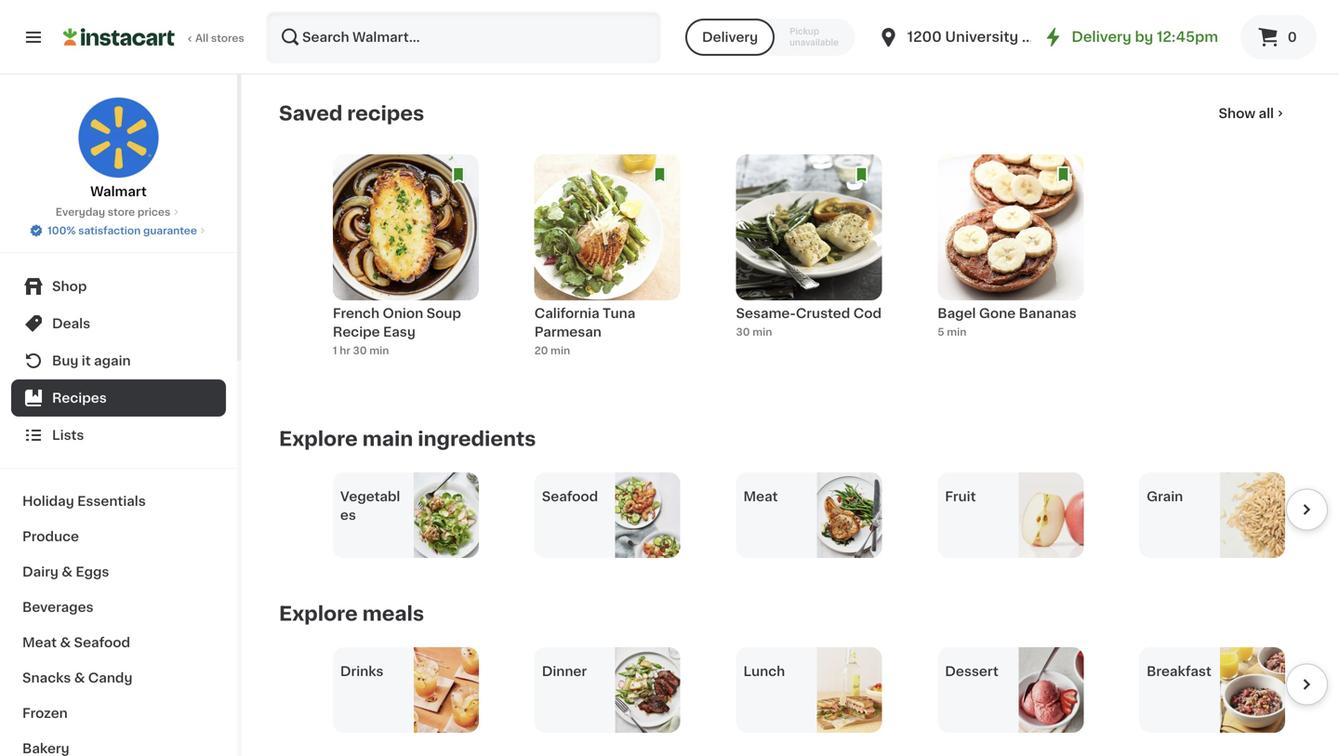 Task type: vqa. For each thing, say whether or not it's contained in the screenshot.
MORE inside the Buy any 2, save $3 Add 1 more eligible item to redeem
no



Task type: locate. For each thing, give the bounding box(es) containing it.
None search field
[[266, 11, 661, 63]]

0 vertical spatial &
[[62, 565, 73, 578]]

instacart logo image
[[63, 26, 175, 48]]

min for sesame-crusted cod
[[753, 327, 772, 337]]

1 vertical spatial explore
[[279, 604, 358, 624]]

bagel
[[938, 307, 976, 320]]

explore main ingredients
[[279, 429, 536, 449]]

recipe card group
[[333, 154, 479, 383], [534, 154, 681, 383], [736, 154, 882, 383], [938, 154, 1084, 383]]

walmart
[[90, 185, 147, 198]]

2 vertical spatial &
[[74, 671, 85, 685]]

item carousel region containing drinks
[[279, 647, 1328, 733]]

item carousel region for explore main ingredients
[[279, 472, 1328, 558]]

holiday essentials
[[22, 495, 146, 508]]

drinks link
[[333, 647, 479, 733]]

100% satisfaction guarantee
[[48, 226, 197, 236]]

& left candy
[[74, 671, 85, 685]]

recipes link
[[11, 379, 226, 417]]

2 item carousel region from the top
[[279, 647, 1328, 733]]

buy
[[52, 354, 78, 367]]

service type group
[[685, 19, 855, 56]]

walmart logo image
[[78, 97, 160, 179]]

essentials
[[77, 495, 146, 508]]

& down the beverages
[[60, 636, 71, 649]]

2 explore from the top
[[279, 604, 358, 624]]

buy it again
[[52, 354, 131, 367]]

dinner link
[[534, 647, 681, 733]]

& left eggs
[[62, 565, 73, 578]]

item carousel region
[[279, 472, 1328, 558], [279, 647, 1328, 733]]

0 horizontal spatial delivery
[[702, 31, 758, 44]]

0 horizontal spatial 30
[[353, 346, 367, 356]]

& inside the snacks & candy link
[[74, 671, 85, 685]]

0 horizontal spatial meat
[[22, 636, 57, 649]]

french onion soup recipe easy
[[333, 307, 461, 339]]

1 horizontal spatial delivery
[[1072, 30, 1132, 44]]

3 recipe card group from the left
[[736, 154, 882, 383]]

saved recipes
[[279, 104, 424, 123]]

gone
[[979, 307, 1016, 320]]

tuna
[[603, 307, 636, 320]]

seafood inside meat & seafood link
[[74, 636, 130, 649]]

20
[[534, 346, 548, 356]]

main
[[362, 429, 413, 449]]

shop
[[52, 280, 87, 293]]

1200
[[907, 30, 942, 44]]

recipe card group containing bagel gone bananas
[[938, 154, 1084, 383]]

0 horizontal spatial seafood
[[74, 636, 130, 649]]

0 vertical spatial meat
[[744, 490, 778, 503]]

everyday
[[56, 207, 105, 217]]

ingredients
[[418, 429, 536, 449]]

1 vertical spatial 30
[[353, 346, 367, 356]]

&
[[62, 565, 73, 578], [60, 636, 71, 649], [74, 671, 85, 685]]

1 vertical spatial seafood
[[74, 636, 130, 649]]

breakfast link
[[1139, 647, 1285, 733]]

30 down sesame-
[[736, 327, 750, 337]]

delivery for delivery by 12:45pm
[[1072, 30, 1132, 44]]

snacks
[[22, 671, 71, 685]]

lunch link
[[736, 647, 882, 733]]

recipes
[[52, 392, 107, 405]]

0 vertical spatial item carousel region
[[279, 472, 1328, 558]]

& for dairy
[[62, 565, 73, 578]]

meat & seafood link
[[11, 625, 226, 660]]

drinks
[[340, 665, 384, 678]]

meat & seafood
[[22, 636, 130, 649]]

explore
[[279, 429, 358, 449], [279, 604, 358, 624]]

grain link
[[1139, 472, 1285, 558]]

explore for explore meals
[[279, 604, 358, 624]]

vegetabl es
[[340, 490, 400, 522]]

min for bagel gone bananas
[[947, 327, 967, 337]]

beverages
[[22, 601, 94, 614]]

1 vertical spatial item carousel region
[[279, 647, 1328, 733]]

delivery
[[1072, 30, 1132, 44], [702, 31, 758, 44]]

california
[[534, 307, 600, 320]]

explore left main
[[279, 429, 358, 449]]

& for snacks
[[74, 671, 85, 685]]

meat for meat & seafood
[[22, 636, 57, 649]]

1 horizontal spatial meat
[[744, 490, 778, 503]]

0 vertical spatial explore
[[279, 429, 358, 449]]

1 vertical spatial &
[[60, 636, 71, 649]]

all stores
[[195, 33, 244, 43]]

1 vertical spatial meat
[[22, 636, 57, 649]]

everyday store prices
[[56, 207, 170, 217]]

2 recipe card group from the left
[[534, 154, 681, 383]]

holiday essentials link
[[11, 484, 226, 519]]

4 recipe card group from the left
[[938, 154, 1084, 383]]

lunch
[[744, 665, 785, 678]]

0 vertical spatial 30
[[736, 327, 750, 337]]

1 horizontal spatial seafood
[[542, 490, 598, 503]]

produce link
[[11, 519, 226, 554]]

hr
[[340, 346, 351, 356]]

& inside meat & seafood link
[[60, 636, 71, 649]]

1 explore from the top
[[279, 429, 358, 449]]

onion
[[383, 307, 423, 320]]

explore up "drinks" in the bottom left of the page
[[279, 604, 358, 624]]

30 right hr
[[353, 346, 367, 356]]

min down sesame-
[[753, 327, 772, 337]]

lists
[[52, 429, 84, 442]]

lists link
[[11, 417, 226, 454]]

candy
[[88, 671, 132, 685]]

30
[[736, 327, 750, 337], [353, 346, 367, 356]]

item carousel region containing vegetabl es
[[279, 472, 1328, 558]]

seafood
[[542, 490, 598, 503], [74, 636, 130, 649]]

eggs
[[76, 565, 109, 578]]

soup
[[426, 307, 461, 320]]

meat link
[[736, 472, 882, 558]]

recipe
[[333, 326, 380, 339]]

shop link
[[11, 268, 226, 305]]

min right 20
[[551, 346, 570, 356]]

min right 5
[[947, 327, 967, 337]]

100% satisfaction guarantee button
[[29, 219, 208, 238]]

1 hr 30 min
[[333, 346, 389, 356]]

seafood inside seafood link
[[542, 490, 598, 503]]

produce
[[22, 530, 79, 543]]

fruit link
[[938, 472, 1084, 558]]

1 recipe card group from the left
[[333, 154, 479, 383]]

delivery inside "link"
[[1072, 30, 1132, 44]]

delivery for delivery
[[702, 31, 758, 44]]

1 item carousel region from the top
[[279, 472, 1328, 558]]

& inside dairy & eggs link
[[62, 565, 73, 578]]

delivery inside button
[[702, 31, 758, 44]]

deals
[[52, 317, 90, 330]]

fruit
[[945, 490, 976, 503]]

dairy & eggs link
[[11, 554, 226, 590]]

0 vertical spatial seafood
[[542, 490, 598, 503]]



Task type: describe. For each thing, give the bounding box(es) containing it.
saved
[[279, 104, 343, 123]]

vegetabl es link
[[333, 472, 479, 558]]

meals
[[362, 604, 424, 624]]

recipes
[[347, 104, 424, 123]]

it
[[82, 354, 91, 367]]

snacks & candy
[[22, 671, 132, 685]]

item carousel region for explore meals
[[279, 647, 1328, 733]]

vegetabl
[[340, 490, 400, 503]]

breakfast
[[1147, 665, 1212, 678]]

parmesan
[[534, 326, 602, 339]]

seafood link
[[534, 472, 681, 558]]

min for california tuna parmesan
[[551, 346, 570, 356]]

grain
[[1147, 490, 1183, 503]]

california tuna parmesan
[[534, 307, 636, 339]]

store
[[108, 207, 135, 217]]

min down easy
[[369, 346, 389, 356]]

all
[[1259, 107, 1274, 120]]

es
[[340, 509, 356, 522]]

sesame-crusted cod
[[736, 307, 882, 320]]

1
[[333, 346, 337, 356]]

ave
[[1022, 30, 1049, 44]]

recipe card group containing sesame-crusted cod
[[736, 154, 882, 383]]

all stores link
[[63, 11, 246, 63]]

snacks & candy link
[[11, 660, 226, 696]]

buy it again link
[[11, 342, 226, 379]]

1200 university ave button
[[878, 11, 1049, 63]]

bagel gone bananas
[[938, 307, 1077, 320]]

& for meat
[[60, 636, 71, 649]]

12:45pm
[[1157, 30, 1218, 44]]

dinner
[[542, 665, 587, 678]]

frozen
[[22, 707, 68, 720]]

0 button
[[1241, 15, 1317, 60]]

5 min
[[938, 327, 967, 337]]

5
[[938, 327, 945, 337]]

satisfaction
[[78, 226, 141, 236]]

delivery by 12:45pm link
[[1042, 26, 1218, 48]]

by
[[1135, 30, 1154, 44]]

Search field
[[268, 13, 659, 61]]

recipe card group containing california tuna parmesan
[[534, 154, 681, 383]]

dessert link
[[938, 647, 1084, 733]]

100%
[[48, 226, 76, 236]]

saved recipes link
[[279, 102, 424, 125]]

1 horizontal spatial 30
[[736, 327, 750, 337]]

sesame-
[[736, 307, 796, 320]]

crusted
[[796, 307, 850, 320]]

again
[[94, 354, 131, 367]]

guarantee
[[143, 226, 197, 236]]

show all link
[[1219, 104, 1287, 123]]

delivery by 12:45pm
[[1072, 30, 1218, 44]]

walmart link
[[78, 97, 160, 201]]

university
[[945, 30, 1019, 44]]

recipe card group containing french onion soup recipe easy
[[333, 154, 479, 383]]

delivery button
[[685, 19, 775, 56]]

meat for meat
[[744, 490, 778, 503]]

dairy
[[22, 565, 58, 578]]

dairy & eggs
[[22, 565, 109, 578]]

bananas
[[1019, 307, 1077, 320]]

everyday store prices link
[[56, 205, 182, 219]]

prices
[[138, 207, 170, 217]]

1200 university ave
[[907, 30, 1049, 44]]

dessert
[[945, 665, 999, 678]]

french
[[333, 307, 380, 320]]

all
[[195, 33, 209, 43]]

frozen link
[[11, 696, 226, 731]]

0
[[1288, 31, 1297, 44]]

beverages link
[[11, 590, 226, 625]]

20 min
[[534, 346, 570, 356]]

30 min
[[736, 327, 772, 337]]

bakery link
[[11, 731, 226, 756]]

holiday
[[22, 495, 74, 508]]

explore for explore main ingredients
[[279, 429, 358, 449]]

cod
[[854, 307, 882, 320]]

deals link
[[11, 305, 226, 342]]



